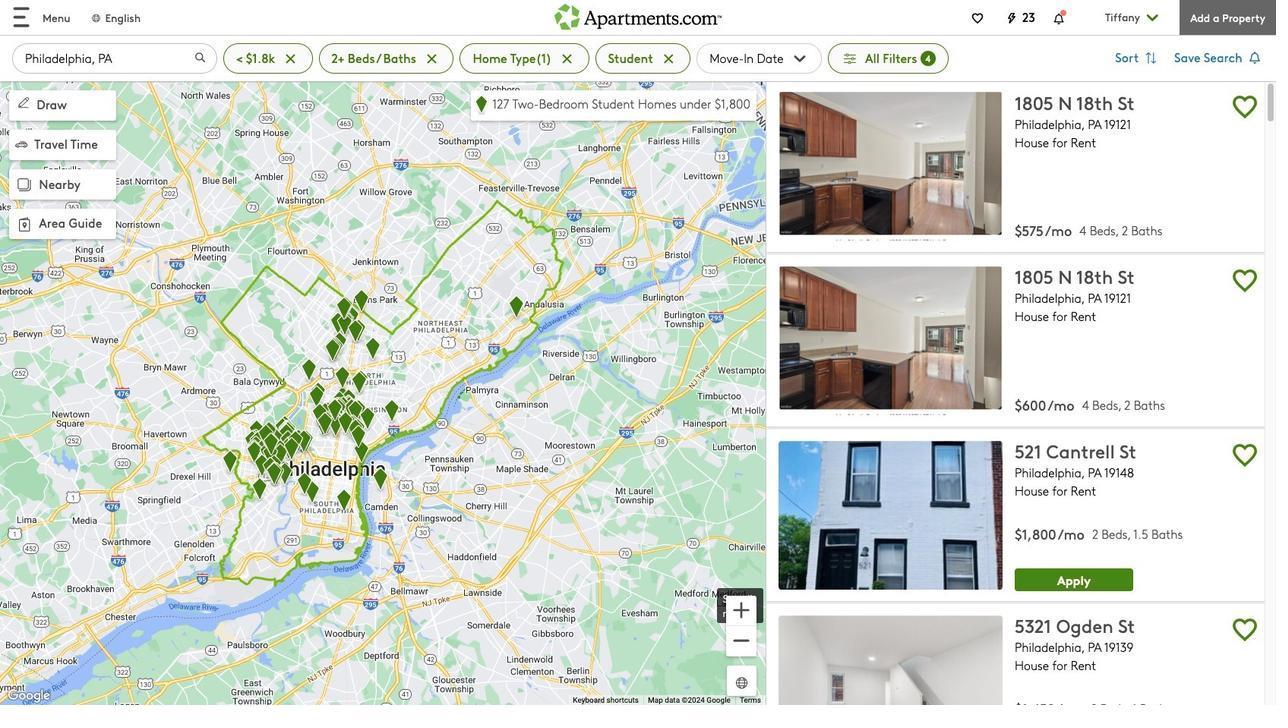 Task type: describe. For each thing, give the bounding box(es) containing it.
1 building photo - 1805 n 18th st image from the top
[[779, 92, 1003, 241]]

Location or Point of Interest text field
[[12, 43, 217, 74]]

map region
[[0, 81, 766, 706]]

building photo - 521 cantrell st image
[[779, 441, 1003, 590]]

margin image
[[14, 214, 35, 235]]

satellite view image
[[733, 674, 750, 692]]

0 vertical spatial margin image
[[15, 94, 32, 111]]



Task type: vqa. For each thing, say whether or not it's contained in the screenshot.
bottommost Building Photo - 1805 N 18th St
yes



Task type: locate. For each thing, give the bounding box(es) containing it.
0 vertical spatial building photo - 1805 n 18th st image
[[779, 92, 1003, 241]]

2 building photo - 1805 n 18th st image from the top
[[779, 267, 1003, 416]]

1 vertical spatial building photo - 1805 n 18th st image
[[779, 267, 1003, 416]]

2 vertical spatial margin image
[[14, 174, 35, 196]]

google image
[[4, 687, 54, 706]]

building photo - 1805 n 18th st image
[[779, 92, 1003, 241], [779, 267, 1003, 416]]

1 vertical spatial margin image
[[15, 138, 27, 150]]

apartments.com logo image
[[554, 0, 722, 29]]

building photo - 5321 ogden st image
[[779, 616, 1003, 706]]

margin image
[[15, 94, 32, 111], [15, 138, 27, 150], [14, 174, 35, 196]]



